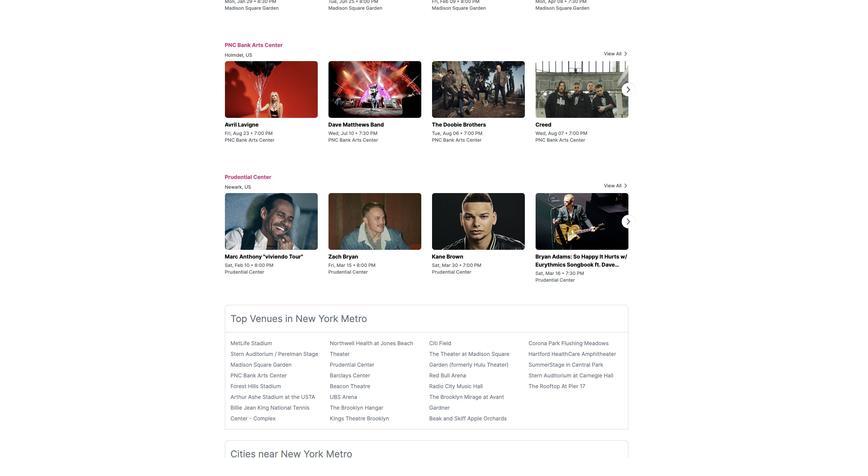 Task type: locate. For each thing, give the bounding box(es) containing it.
stern for stern auditorium at carnegie hall
[[529, 373, 542, 379]]

1 horizontal spatial 7:30
[[566, 271, 576, 276]]

1 vertical spatial brooklyn
[[341, 405, 363, 412]]

bank
[[238, 42, 251, 48], [236, 137, 247, 143], [340, 137, 351, 143], [443, 137, 454, 143], [547, 137, 558, 143], [243, 373, 256, 379]]

prudential inside kane brown sat, mar 30 • 7:00 pm prudential center
[[432, 269, 455, 275]]

7:30
[[359, 130, 369, 136], [566, 271, 576, 276]]

1 horizontal spatial wed,
[[536, 130, 547, 136]]

lavigne
[[238, 121, 259, 128]]

• inside zach bryan fri, mar 15 • 8:00 pm prudential center
[[353, 263, 356, 268]]

8:00 right 15
[[357, 263, 367, 268]]

2 horizontal spatial aug
[[548, 130, 557, 136]]

1 horizontal spatial dave
[[602, 262, 615, 268]]

dave up jul
[[328, 121, 342, 128]]

bryan up 15
[[343, 254, 358, 260]]

park up healthcare
[[549, 340, 560, 347]]

aug inside avril lavigne fri, aug 23 • 7:00 pm pnc bank arts center
[[233, 130, 242, 136]]

the for the brooklyn mirage at avant gardner
[[429, 394, 439, 401]]

sat, down eurythmics
[[536, 271, 544, 276]]

bank inside the doobie brothers tue, aug 06 • 7:00 pm pnc bank arts center
[[443, 137, 454, 143]]

/
[[275, 351, 277, 358]]

0 horizontal spatial stern
[[231, 351, 244, 358]]

theatre
[[350, 383, 370, 390], [346, 416, 365, 422]]

• right 06
[[460, 130, 463, 136]]

2 horizontal spatial brooklyn
[[441, 394, 463, 401]]

the
[[291, 394, 300, 401]]

prudential down 15
[[328, 269, 351, 275]]

0 horizontal spatial park
[[549, 340, 560, 347]]

1 vertical spatial dave
[[602, 262, 615, 268]]

arts inside creed wed, aug 07 • 7:00 pm pnc bank arts center
[[559, 137, 569, 143]]

tour"
[[289, 254, 303, 260]]

bryan adams: so happy it hurts w/ eurythmics songbook ft. dave stewart
[[536, 254, 627, 276]]

arts down 06
[[456, 137, 465, 143]]

0 vertical spatial 10
[[349, 130, 354, 136]]

1 vertical spatial 7:30
[[566, 271, 576, 276]]

7:30 inside dave matthews band wed, jul 10 • 7:30 pm pnc bank arts center
[[359, 130, 369, 136]]

0 horizontal spatial brooklyn
[[341, 405, 363, 412]]

1 horizontal spatial 10
[[349, 130, 354, 136]]

10
[[349, 130, 354, 136], [244, 263, 250, 268]]

in down healthcare
[[566, 362, 571, 369]]

view all
[[604, 51, 622, 57], [604, 183, 622, 189]]

the for the brooklyn hangar
[[330, 405, 340, 412]]

in left new
[[285, 313, 293, 325]]

2 vertical spatial brooklyn
[[367, 416, 389, 422]]

06
[[453, 130, 459, 136]]

mar left 15
[[337, 263, 345, 268]]

0 vertical spatial view all
[[604, 51, 622, 57]]

0 vertical spatial view all link
[[561, 50, 628, 57]]

7:00
[[254, 130, 264, 136], [464, 130, 474, 136], [569, 130, 579, 136], [463, 263, 473, 268]]

bank down 23
[[236, 137, 247, 143]]

mar
[[337, 263, 345, 268], [442, 263, 451, 268], [546, 271, 554, 276]]

zach bryan fri, mar 15 • 8:00 pm prudential center
[[328, 254, 376, 275]]

pnc bank arts center
[[225, 42, 283, 48], [231, 373, 287, 379]]

• right the 30
[[459, 263, 462, 268]]

• right 23
[[251, 130, 253, 136]]

0 horizontal spatial wed,
[[328, 130, 340, 136]]

0 horizontal spatial aug
[[233, 130, 242, 136]]

1 horizontal spatial auditorium
[[544, 373, 571, 379]]

park
[[549, 340, 560, 347], [592, 362, 603, 369]]

• right 16
[[562, 271, 565, 276]]

• right 07
[[565, 130, 568, 136]]

pnc inside dave matthews band wed, jul 10 • 7:30 pm pnc bank arts center
[[328, 137, 338, 143]]

at for madison
[[462, 351, 467, 358]]

2 view from the top
[[604, 183, 615, 189]]

center inside dave matthews band wed, jul 10 • 7:30 pm pnc bank arts center
[[363, 137, 378, 143]]

0 horizontal spatial dave
[[328, 121, 342, 128]]

bryan up eurythmics
[[536, 254, 551, 260]]

auditorium for /
[[246, 351, 273, 358]]

stern auditorium at carnegie hall link
[[529, 373, 614, 379]]

bank inside dave matthews band wed, jul 10 • 7:30 pm pnc bank arts center
[[340, 137, 351, 143]]

the doobie brothers tue, aug 06 • 7:00 pm pnc bank arts center
[[432, 121, 486, 143]]

beak and skiff apple orchards link
[[429, 416, 507, 422]]

arena down beacon theatre
[[342, 394, 357, 401]]

arena down (formerly
[[451, 373, 466, 379]]

pm inside kane brown sat, mar 30 • 7:00 pm prudential center
[[474, 263, 482, 268]]

1 view all from the top
[[604, 51, 622, 57]]

northwell health at jones beach theater
[[330, 340, 413, 358]]

0 vertical spatial 7:30
[[359, 130, 369, 136]]

prudential down the 30
[[432, 269, 455, 275]]

mar left 16
[[546, 271, 554, 276]]

bryan inside bryan adams: so happy it hurts w/ eurythmics songbook ft. dave stewart
[[536, 254, 551, 260]]

stern auditorium at carnegie hall
[[529, 373, 614, 379]]

1 horizontal spatial brooklyn
[[367, 416, 389, 422]]

10 right feb
[[244, 263, 250, 268]]

usta
[[301, 394, 315, 401]]

theatre down barclays center link
[[350, 383, 370, 390]]

bank inside avril lavigne fri, aug 23 • 7:00 pm pnc bank arts center
[[236, 137, 247, 143]]

brothers
[[463, 121, 486, 128]]

arts down 23
[[249, 137, 258, 143]]

dave inside bryan adams: so happy it hurts w/ eurythmics songbook ft. dave stewart
[[602, 262, 615, 268]]

center inside creed wed, aug 07 • 7:00 pm pnc bank arts center
[[570, 137, 585, 143]]

hall up mirage
[[473, 383, 483, 390]]

the down the citi
[[429, 351, 439, 358]]

0 vertical spatial auditorium
[[246, 351, 273, 358]]

aug inside the doobie brothers tue, aug 06 • 7:00 pm pnc bank arts center
[[443, 130, 452, 136]]

auditorium
[[246, 351, 273, 358], [544, 373, 571, 379]]

summerstage in central park
[[529, 362, 603, 369]]

7:00 inside kane brown sat, mar 30 • 7:00 pm prudential center
[[463, 263, 473, 268]]

pnc inside creed wed, aug 07 • 7:00 pm pnc bank arts center
[[536, 137, 546, 143]]

0 vertical spatial dave
[[328, 121, 342, 128]]

1 view all link from the top
[[561, 50, 628, 57]]

the up tue, in the right top of the page
[[432, 121, 442, 128]]

view all for creed
[[604, 51, 622, 57]]

mar left the 30
[[442, 263, 451, 268]]

0 vertical spatial brooklyn
[[441, 394, 463, 401]]

mar inside zach bryan fri, mar 15 • 8:00 pm prudential center
[[337, 263, 345, 268]]

1 bryan from the left
[[343, 254, 358, 260]]

center
[[265, 42, 283, 48], [259, 137, 275, 143], [363, 137, 378, 143], [466, 137, 482, 143], [570, 137, 585, 143], [253, 174, 271, 181], [249, 269, 264, 275], [353, 269, 368, 275], [456, 269, 472, 275], [560, 277, 575, 283], [357, 362, 374, 369], [270, 373, 287, 379], [353, 373, 370, 379], [231, 416, 248, 422]]

1 8:00 from the left
[[255, 263, 265, 268]]

mar inside sat, mar 16 • 7:30 pm prudential center
[[546, 271, 554, 276]]

center inside zach bryan fri, mar 15 • 8:00 pm prudential center
[[353, 269, 368, 275]]

pm right the 30
[[474, 263, 482, 268]]

2 view all from the top
[[604, 183, 622, 189]]

• down the matthews
[[355, 130, 358, 136]]

bull
[[441, 373, 450, 379]]

23
[[243, 130, 249, 136]]

bank down 06
[[443, 137, 454, 143]]

the down radio
[[429, 394, 439, 401]]

sat, down the kane
[[432, 263, 441, 268]]

aug left 06
[[443, 130, 452, 136]]

brooklyn for hangar
[[341, 405, 363, 412]]

1 vertical spatial prudential center
[[330, 362, 374, 369]]

fri, for avril
[[225, 130, 232, 136]]

stadium down pnc bank arts center 'link'
[[260, 383, 281, 390]]

stadium for hills
[[260, 383, 281, 390]]

wed, inside creed wed, aug 07 • 7:00 pm pnc bank arts center
[[536, 130, 547, 136]]

1 vertical spatial 10
[[244, 263, 250, 268]]

top
[[231, 313, 247, 325]]

0 vertical spatial fri,
[[225, 130, 232, 136]]

1 vertical spatial fri,
[[328, 263, 335, 268]]

"viviendo
[[263, 254, 288, 260]]

brooklyn inside the brooklyn mirage at avant gardner
[[441, 394, 463, 401]]

pm inside dave matthews band wed, jul 10 • 7:30 pm pnc bank arts center
[[370, 130, 378, 136]]

national
[[270, 405, 291, 412]]

at up "pier"
[[573, 373, 578, 379]]

1 vertical spatial hall
[[473, 383, 483, 390]]

2 all from the top
[[616, 183, 622, 189]]

prudential up barclays
[[330, 362, 356, 369]]

bryan
[[343, 254, 358, 260], [536, 254, 551, 260]]

1 vertical spatial all
[[616, 183, 622, 189]]

0 vertical spatial all
[[616, 51, 622, 57]]

auditorium for at
[[544, 373, 571, 379]]

1 horizontal spatial theater
[[441, 351, 460, 358]]

1 vertical spatial in
[[566, 362, 571, 369]]

0 vertical spatial us
[[246, 52, 252, 58]]

happy
[[582, 254, 599, 260]]

us right holmdel,
[[246, 52, 252, 58]]

us for center
[[245, 184, 251, 190]]

1 vertical spatial view
[[604, 183, 615, 189]]

0 horizontal spatial theater
[[330, 351, 350, 358]]

1 vertical spatial stern
[[529, 373, 542, 379]]

pm right 15
[[368, 263, 376, 268]]

the inside the brooklyn mirage at avant gardner
[[429, 394, 439, 401]]

pnc bank arts center up forest hills stadium
[[231, 373, 287, 379]]

7:30 down the matthews
[[359, 130, 369, 136]]

fri, inside zach bryan fri, mar 15 • 8:00 pm prudential center
[[328, 263, 335, 268]]

0 horizontal spatial prudential center
[[225, 174, 271, 181]]

8:00 inside zach bryan fri, mar 15 • 8:00 pm prudential center
[[357, 263, 367, 268]]

view all link
[[561, 50, 628, 57], [561, 183, 628, 189]]

1 vertical spatial stadium
[[260, 383, 281, 390]]

at inside the theater at madison square garden (formerly hulu theater)
[[462, 351, 467, 358]]

holmdel,
[[225, 52, 244, 58]]

2 wed, from the left
[[536, 130, 547, 136]]

the down ubs at left
[[330, 405, 340, 412]]

1 aug from the left
[[233, 130, 242, 136]]

stern
[[231, 351, 244, 358], [529, 373, 542, 379]]

0 horizontal spatial fri,
[[225, 130, 232, 136]]

garden inside the theater at madison square garden (formerly hulu theater)
[[429, 362, 448, 369]]

top venues in new york metro
[[231, 313, 367, 325]]

pnc bank arts center up holmdel, us
[[225, 42, 283, 48]]

at
[[374, 340, 379, 347], [462, 351, 467, 358], [573, 373, 578, 379], [285, 394, 290, 401], [483, 394, 488, 401]]

3 aug from the left
[[548, 130, 557, 136]]

bryan inside zach bryan fri, mar 15 • 8:00 pm prudential center
[[343, 254, 358, 260]]

brooklyn down city
[[441, 394, 463, 401]]

stadium inside arthur ashe stadium at the usta billie jean king national tennis center - complex
[[263, 394, 283, 401]]

kings
[[330, 416, 344, 422]]

1 view from the top
[[604, 51, 615, 57]]

wed, inside dave matthews band wed, jul 10 • 7:30 pm pnc bank arts center
[[328, 130, 340, 136]]

at left jones
[[374, 340, 379, 347]]

stadium up 'stern auditorium / perelman stage' link
[[251, 340, 272, 347]]

prudential center up the 'barclays center'
[[330, 362, 374, 369]]

sat, down the marc
[[225, 263, 234, 268]]

venues
[[250, 313, 283, 325]]

at left the
[[285, 394, 290, 401]]

15
[[347, 263, 352, 268]]

fri,
[[225, 130, 232, 136], [328, 263, 335, 268]]

fri, down avril
[[225, 130, 232, 136]]

forest hills stadium link
[[231, 383, 281, 390]]

2 vertical spatial stadium
[[263, 394, 283, 401]]

0 vertical spatial hall
[[604, 373, 614, 379]]

1 horizontal spatial fri,
[[328, 263, 335, 268]]

aug left 07
[[548, 130, 557, 136]]

arts down 07
[[559, 137, 569, 143]]

pm right 23
[[265, 130, 273, 136]]

7:00 right the 30
[[463, 263, 473, 268]]

dave down hurts
[[602, 262, 615, 268]]

brown
[[447, 254, 463, 260]]

brooklyn for mirage
[[441, 394, 463, 401]]

the for the rooftop at pier 17
[[529, 383, 538, 390]]

2 view all link from the top
[[561, 183, 628, 189]]

park down amphitheater
[[592, 362, 603, 369]]

1 horizontal spatial bryan
[[536, 254, 551, 260]]

prudential down the stewart
[[536, 277, 559, 283]]

• right 15
[[353, 263, 356, 268]]

0 horizontal spatial sat,
[[225, 263, 234, 268]]

0 vertical spatial theatre
[[350, 383, 370, 390]]

pm right 07
[[580, 130, 588, 136]]

healthcare
[[552, 351, 580, 358]]

7:00 right 07
[[569, 130, 579, 136]]

7:00 right 23
[[254, 130, 264, 136]]

at up (formerly
[[462, 351, 467, 358]]

auditorium up the rooftop at pier 17 link
[[544, 373, 571, 379]]

1 vertical spatial us
[[245, 184, 251, 190]]

hall
[[604, 373, 614, 379], [473, 383, 483, 390]]

the inside the doobie brothers tue, aug 06 • 7:00 pm pnc bank arts center
[[432, 121, 442, 128]]

2 bryan from the left
[[536, 254, 551, 260]]

1 vertical spatial auditorium
[[544, 373, 571, 379]]

center inside kane brown sat, mar 30 • 7:00 pm prudential center
[[456, 269, 472, 275]]

0 horizontal spatial 7:30
[[359, 130, 369, 136]]

prudential center up newark, us
[[225, 174, 271, 181]]

pm down brothers
[[475, 130, 483, 136]]

1 vertical spatial view all link
[[561, 183, 628, 189]]

0 horizontal spatial auditorium
[[246, 351, 273, 358]]

pm down '"viviendo'
[[266, 263, 274, 268]]

1 horizontal spatial mar
[[442, 263, 451, 268]]

aug left 23
[[233, 130, 242, 136]]

the inside the theater at madison square garden (formerly hulu theater)
[[429, 351, 439, 358]]

madison inside the theater at madison square garden (formerly hulu theater)
[[469, 351, 490, 358]]

pm down songbook
[[577, 271, 584, 276]]

arts down the matthews
[[352, 137, 362, 143]]

brooklyn down hangar
[[367, 416, 389, 422]]

2 horizontal spatial mar
[[546, 271, 554, 276]]

stern down summerstage
[[529, 373, 542, 379]]

0 vertical spatial arena
[[451, 373, 466, 379]]

wed, left jul
[[328, 130, 340, 136]]

music
[[457, 383, 472, 390]]

bank down jul
[[340, 137, 351, 143]]

7:00 inside the doobie brothers tue, aug 06 • 7:00 pm pnc bank arts center
[[464, 130, 474, 136]]

hurts
[[605, 254, 619, 260]]

2 8:00 from the left
[[357, 263, 367, 268]]

1 horizontal spatial stern
[[529, 373, 542, 379]]

at inside northwell health at jones beach theater
[[374, 340, 379, 347]]

0 horizontal spatial 8:00
[[255, 263, 265, 268]]

1 horizontal spatial park
[[592, 362, 603, 369]]

us right newark,
[[245, 184, 251, 190]]

ashe
[[248, 394, 261, 401]]

1 horizontal spatial arena
[[451, 373, 466, 379]]

1 vertical spatial pnc bank arts center
[[231, 373, 287, 379]]

0 horizontal spatial hall
[[473, 383, 483, 390]]

view for bryan adams: so happy it hurts w/ eurythmics songbook ft. dave stewart
[[604, 183, 615, 189]]

30
[[452, 263, 458, 268]]

1 wed, from the left
[[328, 130, 340, 136]]

0 vertical spatial view
[[604, 51, 615, 57]]

madison square garden
[[225, 5, 279, 11], [328, 5, 382, 11], [432, 5, 486, 11], [536, 5, 590, 11], [231, 362, 292, 369]]

0 horizontal spatial mar
[[337, 263, 345, 268]]

•
[[251, 130, 253, 136], [355, 130, 358, 136], [460, 130, 463, 136], [565, 130, 568, 136], [251, 263, 253, 268], [353, 263, 356, 268], [459, 263, 462, 268], [562, 271, 565, 276]]

pnc bank arts center link
[[231, 373, 287, 379]]

1 vertical spatial arena
[[342, 394, 357, 401]]

fri, for zach
[[328, 263, 335, 268]]

1 horizontal spatial 8:00
[[357, 263, 367, 268]]

at left the avant
[[483, 394, 488, 401]]

hills
[[248, 383, 259, 390]]

0 horizontal spatial bryan
[[343, 254, 358, 260]]

arts inside dave matthews band wed, jul 10 • 7:30 pm pnc bank arts center
[[352, 137, 362, 143]]

carnegie
[[580, 373, 602, 379]]

1 theater from the left
[[330, 351, 350, 358]]

0 vertical spatial stern
[[231, 351, 244, 358]]

• inside kane brown sat, mar 30 • 7:00 pm prudential center
[[459, 263, 462, 268]]

0 horizontal spatial arena
[[342, 394, 357, 401]]

1 vertical spatial view all
[[604, 183, 622, 189]]

stadium up "national" at left
[[263, 394, 283, 401]]

fri, inside avril lavigne fri, aug 23 • 7:00 pm pnc bank arts center
[[225, 130, 232, 136]]

wed, down creed
[[536, 130, 547, 136]]

center inside sat, mar 16 • 7:30 pm prudential center
[[560, 277, 575, 283]]

bank down creed
[[547, 137, 558, 143]]

fri, down zach
[[328, 263, 335, 268]]

the theater at madison square garden (formerly hulu theater)
[[429, 351, 510, 369]]

8:00
[[255, 263, 265, 268], [357, 263, 367, 268]]

2 theater from the left
[[441, 351, 460, 358]]

theatre down the brooklyn hangar link on the left of the page
[[346, 416, 365, 422]]

1 horizontal spatial prudential center
[[330, 362, 374, 369]]

arts up forest hills stadium
[[258, 373, 268, 379]]

theater down field
[[441, 351, 460, 358]]

hall right carnegie
[[604, 373, 614, 379]]

prudential down feb
[[225, 269, 248, 275]]

bank up hills at the bottom left of page
[[243, 373, 256, 379]]

brooklyn up kings theatre brooklyn
[[341, 405, 363, 412]]

the left rooftop
[[529, 383, 538, 390]]

the theater at madison square garden (formerly hulu theater) link
[[429, 351, 510, 369]]

2 aug from the left
[[443, 130, 452, 136]]

central
[[572, 362, 591, 369]]

1 horizontal spatial aug
[[443, 130, 452, 136]]

• down anthony
[[251, 263, 253, 268]]

1 all from the top
[[616, 51, 622, 57]]

1 horizontal spatial sat,
[[432, 263, 441, 268]]

0 horizontal spatial 10
[[244, 263, 250, 268]]

stern down metlife
[[231, 351, 244, 358]]

10 right jul
[[349, 130, 354, 136]]

theater)
[[487, 362, 509, 369]]

theater down northwell
[[330, 351, 350, 358]]

7:30 right 16
[[566, 271, 576, 276]]

pm inside zach bryan fri, mar 15 • 8:00 pm prudential center
[[368, 263, 376, 268]]

health
[[356, 340, 373, 347]]

1 horizontal spatial in
[[566, 362, 571, 369]]

red bull arena link
[[429, 373, 466, 379]]

2 horizontal spatial sat,
[[536, 271, 544, 276]]

0 horizontal spatial in
[[285, 313, 293, 325]]

ubs
[[330, 394, 341, 401]]

center inside the doobie brothers tue, aug 06 • 7:00 pm pnc bank arts center
[[466, 137, 482, 143]]

mar inside kane brown sat, mar 30 • 7:00 pm prudential center
[[442, 263, 451, 268]]

7:00 down brothers
[[464, 130, 474, 136]]

pm down band
[[370, 130, 378, 136]]

1 vertical spatial theatre
[[346, 416, 365, 422]]

auditorium down the metlife stadium
[[246, 351, 273, 358]]

dave inside dave matthews band wed, jul 10 • 7:30 pm pnc bank arts center
[[328, 121, 342, 128]]

ft.
[[595, 262, 601, 268]]

0 vertical spatial park
[[549, 340, 560, 347]]

8:00 down anthony
[[255, 263, 265, 268]]

york
[[319, 313, 338, 325]]

aug
[[233, 130, 242, 136], [443, 130, 452, 136], [548, 130, 557, 136]]

0 vertical spatial in
[[285, 313, 293, 325]]



Task type: vqa. For each thing, say whether or not it's contained in the screenshot.
Garden
yes



Task type: describe. For each thing, give the bounding box(es) containing it.
us for bank
[[246, 52, 252, 58]]

1 horizontal spatial hall
[[604, 373, 614, 379]]

northwell
[[330, 340, 355, 347]]

• inside avril lavigne fri, aug 23 • 7:00 pm pnc bank arts center
[[251, 130, 253, 136]]

corona park flushing meadows link
[[529, 340, 609, 347]]

the rooftop at pier 17
[[529, 383, 586, 390]]

gardner
[[429, 405, 450, 412]]

sat, mar 16 • 7:30 pm prudential center
[[536, 271, 584, 283]]

7:00 inside avril lavigne fri, aug 23 • 7:00 pm pnc bank arts center
[[254, 130, 264, 136]]

stewart
[[536, 270, 557, 276]]

corona
[[529, 340, 547, 347]]

aug inside creed wed, aug 07 • 7:00 pm pnc bank arts center
[[548, 130, 557, 136]]

theater inside the theater at madison square garden (formerly hulu theater)
[[441, 351, 460, 358]]

0 vertical spatial stadium
[[251, 340, 272, 347]]

sat, inside marc anthony "viviendo tour" sat, feb 10 • 8:00 pm prudential center
[[225, 263, 234, 268]]

metlife
[[231, 340, 250, 347]]

1 vertical spatial park
[[592, 362, 603, 369]]

theatre for beacon
[[350, 383, 370, 390]]

the for the theater at madison square garden (formerly hulu theater)
[[429, 351, 439, 358]]

pnc inside avril lavigne fri, aug 23 • 7:00 pm pnc bank arts center
[[225, 137, 235, 143]]

all for creed
[[616, 51, 622, 57]]

beak
[[429, 416, 442, 422]]

• inside sat, mar 16 • 7:30 pm prudential center
[[562, 271, 565, 276]]

summerstage in central park link
[[529, 362, 603, 369]]

red bull arena
[[429, 373, 466, 379]]

newark, us
[[225, 184, 251, 190]]

jean
[[244, 405, 256, 412]]

the brooklyn mirage at avant gardner link
[[429, 394, 504, 412]]

zach
[[328, 254, 342, 260]]

apple
[[468, 416, 482, 422]]

• inside marc anthony "viviendo tour" sat, feb 10 • 8:00 pm prudential center
[[251, 263, 253, 268]]

hartford healthcare amphitheater link
[[529, 351, 616, 358]]

avant
[[490, 394, 504, 401]]

rooftop
[[540, 383, 560, 390]]

orchards
[[484, 416, 507, 422]]

the rooftop at pier 17 link
[[529, 383, 586, 390]]

bank up holmdel, us
[[238, 42, 251, 48]]

stern auditorium / perelman stage
[[231, 351, 318, 358]]

beacon theatre
[[330, 383, 370, 390]]

arthur ashe stadium at the usta billie jean king national tennis center - complex
[[231, 394, 315, 422]]

creed
[[536, 121, 552, 128]]

citi
[[429, 340, 438, 347]]

songbook
[[567, 262, 594, 268]]

kings theatre brooklyn link
[[330, 416, 389, 422]]

mar for zach
[[337, 263, 345, 268]]

arts up holmdel, us
[[252, 42, 263, 48]]

it
[[600, 254, 603, 260]]

beacon theatre link
[[330, 383, 370, 390]]

pier
[[569, 383, 578, 390]]

stadium for ashe
[[263, 394, 283, 401]]

theatre for kings
[[346, 416, 365, 422]]

arts inside the doobie brothers tue, aug 06 • 7:00 pm pnc bank arts center
[[456, 137, 465, 143]]

pm inside creed wed, aug 07 • 7:00 pm pnc bank arts center
[[580, 130, 588, 136]]

prudential inside sat, mar 16 • 7:30 pm prudential center
[[536, 277, 559, 283]]

metro
[[341, 313, 367, 325]]

pm inside the doobie brothers tue, aug 06 • 7:00 pm pnc bank arts center
[[475, 130, 483, 136]]

the for the doobie brothers tue, aug 06 • 7:00 pm pnc bank arts center
[[432, 121, 442, 128]]

prudential center link
[[330, 362, 374, 369]]

at
[[562, 383, 567, 390]]

beacon
[[330, 383, 349, 390]]

7:30 inside sat, mar 16 • 7:30 pm prudential center
[[566, 271, 576, 276]]

citi field
[[429, 340, 451, 347]]

0 vertical spatial prudential center
[[225, 174, 271, 181]]

view all for bryan adams: so happy it hurts w/ eurythmics songbook ft. dave stewart
[[604, 183, 622, 189]]

prudential inside zach bryan fri, mar 15 • 8:00 pm prudential center
[[328, 269, 351, 275]]

theater inside northwell health at jones beach theater
[[330, 351, 350, 358]]

matthews
[[343, 121, 369, 128]]

prudential up newark, us
[[225, 174, 252, 181]]

kane
[[432, 254, 445, 260]]

pm inside avril lavigne fri, aug 23 • 7:00 pm pnc bank arts center
[[265, 130, 273, 136]]

• inside dave matthews band wed, jul 10 • 7:30 pm pnc bank arts center
[[355, 130, 358, 136]]

northwell health at jones beach theater link
[[330, 340, 413, 358]]

square inside the theater at madison square garden (formerly hulu theater)
[[492, 351, 510, 358]]

-
[[249, 416, 252, 422]]

marc anthony "viviendo tour" sat, feb 10 • 8:00 pm prudential center
[[225, 254, 303, 275]]

prudential inside marc anthony "viviendo tour" sat, feb 10 • 8:00 pm prudential center
[[225, 269, 248, 275]]

billie
[[231, 405, 242, 412]]

city
[[445, 383, 455, 390]]

center inside avril lavigne fri, aug 23 • 7:00 pm pnc bank arts center
[[259, 137, 275, 143]]

at for carnegie
[[573, 373, 578, 379]]

radio city music hall link
[[429, 383, 483, 390]]

arthur ashe stadium at the usta billie jean king national tennis center - complex link
[[231, 394, 315, 422]]

corona park flushing meadows
[[529, 340, 609, 347]]

• inside the doobie brothers tue, aug 06 • 7:00 pm pnc bank arts center
[[460, 130, 463, 136]]

pm inside sat, mar 16 • 7:30 pm prudential center
[[577, 271, 584, 276]]

center inside arthur ashe stadium at the usta billie jean king national tennis center - complex
[[231, 416, 248, 422]]

citi field link
[[429, 340, 451, 347]]

new
[[296, 313, 316, 325]]

mar for kane
[[442, 263, 451, 268]]

all for bryan adams: so happy it hurts w/ eurythmics songbook ft. dave stewart
[[616, 183, 622, 189]]

view for creed
[[604, 51, 615, 57]]

bank inside creed wed, aug 07 • 7:00 pm pnc bank arts center
[[547, 137, 558, 143]]

ubs arena
[[330, 394, 357, 401]]

hangar
[[365, 405, 383, 412]]

tennis
[[293, 405, 310, 412]]

eurythmics
[[536, 262, 566, 268]]

anthony
[[239, 254, 262, 260]]

hartford
[[529, 351, 550, 358]]

8:00 inside marc anthony "viviendo tour" sat, feb 10 • 8:00 pm prudential center
[[255, 263, 265, 268]]

pm inside marc anthony "viviendo tour" sat, feb 10 • 8:00 pm prudential center
[[266, 263, 274, 268]]

jul
[[341, 130, 348, 136]]

summerstage
[[529, 362, 565, 369]]

king
[[258, 405, 269, 412]]

arthur
[[231, 394, 247, 401]]

17
[[580, 383, 586, 390]]

barclays center link
[[330, 373, 370, 379]]

at inside the brooklyn mirage at avant gardner
[[483, 394, 488, 401]]

creed wed, aug 07 • 7:00 pm pnc bank arts center
[[536, 121, 588, 143]]

view all link for bryan adams: so happy it hurts w/ eurythmics songbook ft. dave stewart
[[561, 183, 628, 189]]

metlife stadium link
[[231, 340, 272, 347]]

radio
[[429, 383, 444, 390]]

marc
[[225, 254, 238, 260]]

0 vertical spatial pnc bank arts center
[[225, 42, 283, 48]]

kings theatre brooklyn
[[330, 416, 389, 422]]

forest
[[231, 383, 247, 390]]

so
[[573, 254, 580, 260]]

view all link for creed
[[561, 50, 628, 57]]

sat, inside sat, mar 16 • 7:30 pm prudential center
[[536, 271, 544, 276]]

sat, inside kane brown sat, mar 30 • 7:00 pm prudential center
[[432, 263, 441, 268]]

10 inside dave matthews band wed, jul 10 • 7:30 pm pnc bank arts center
[[349, 130, 354, 136]]

complex
[[253, 416, 276, 422]]

beak and skiff apple orchards
[[429, 416, 507, 422]]

meadows
[[584, 340, 609, 347]]

barclays center
[[330, 373, 370, 379]]

(formerly
[[449, 362, 472, 369]]

dave matthews band wed, jul 10 • 7:30 pm pnc bank arts center
[[328, 121, 384, 143]]

arts inside avril lavigne fri, aug 23 • 7:00 pm pnc bank arts center
[[249, 137, 258, 143]]

stern for stern auditorium / perelman stage
[[231, 351, 244, 358]]

barclays
[[330, 373, 351, 379]]

• inside creed wed, aug 07 • 7:00 pm pnc bank arts center
[[565, 130, 568, 136]]

center inside marc anthony "viviendo tour" sat, feb 10 • 8:00 pm prudential center
[[249, 269, 264, 275]]

kane brown sat, mar 30 • 7:00 pm prudential center
[[432, 254, 482, 275]]

10 inside marc anthony "viviendo tour" sat, feb 10 • 8:00 pm prudential center
[[244, 263, 250, 268]]

beach
[[397, 340, 413, 347]]

7:00 inside creed wed, aug 07 • 7:00 pm pnc bank arts center
[[569, 130, 579, 136]]

field
[[439, 340, 451, 347]]

07
[[558, 130, 564, 136]]

at for jones
[[374, 340, 379, 347]]

perelman
[[278, 351, 302, 358]]

at inside arthur ashe stadium at the usta billie jean king national tennis center - complex
[[285, 394, 290, 401]]

stern auditorium / perelman stage link
[[231, 351, 318, 358]]

avril lavigne fri, aug 23 • 7:00 pm pnc bank arts center
[[225, 121, 275, 143]]

pnc inside the doobie brothers tue, aug 06 • 7:00 pm pnc bank arts center
[[432, 137, 442, 143]]



